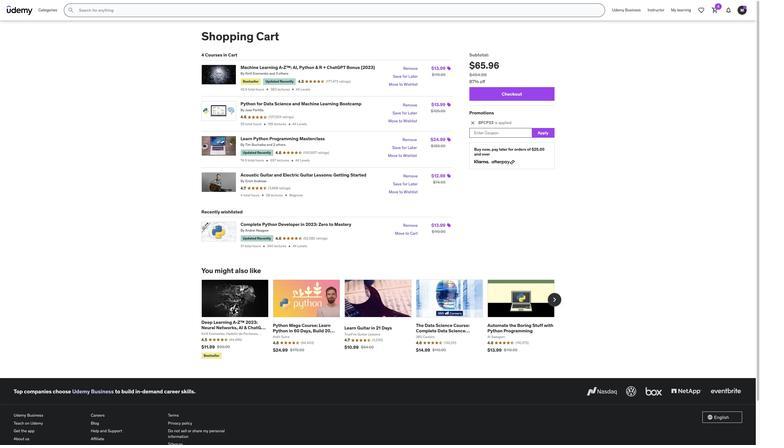 Task type: vqa. For each thing, say whether or not it's contained in the screenshot.
Kirill
yes



Task type: locate. For each thing, give the bounding box(es) containing it.
1 by from the top
[[241, 71, 245, 76]]

move inside remove move to cart
[[395, 231, 405, 236]]

recently down neagoie
[[257, 236, 271, 240]]

1 horizontal spatial machine
[[301, 101, 319, 107]]

chatgpt right +
[[327, 64, 346, 70]]

the left the boring
[[509, 322, 516, 328]]

developer
[[278, 221, 300, 227]]

0 horizontal spatial cart
[[228, 52, 237, 58]]

move to wishlist button
[[389, 81, 418, 89], [388, 117, 417, 125], [388, 152, 417, 160], [389, 188, 418, 196]]

business inside udemy business teach on udemy get the app about us
[[27, 413, 43, 418]]

0 vertical spatial a-
[[279, 64, 283, 70]]

in left "60"
[[289, 328, 293, 333]]

small image
[[470, 120, 476, 126], [707, 414, 713, 420]]

you might also like
[[201, 266, 261, 275]]

python inside automate the boring stuff with python programming
[[487, 328, 503, 333]]

learning inside machine learning a-z™: ai, python & r + chatgpt bonus [2023] by kirill eremenko and 3 others
[[259, 64, 278, 70]]

0 horizontal spatial course:
[[302, 322, 318, 328]]

chatgpt inside machine learning a-z™: ai, python & r + chatgpt bonus [2023] by kirill eremenko and 3 others
[[327, 64, 346, 70]]

updated recently down neagoie
[[243, 236, 271, 240]]

instructor link
[[644, 3, 668, 17]]

all for masterclass
[[295, 158, 299, 162]]

3 coupon icon image from the top
[[447, 137, 451, 142]]

in right 'courses'
[[223, 52, 227, 58]]

1 vertical spatial bonus
[[201, 330, 215, 336]]

m link
[[735, 3, 749, 17]]

1 horizontal spatial bootcamp
[[416, 333, 438, 339]]

0 horizontal spatial 4
[[201, 52, 204, 58]]

1 vertical spatial updated
[[243, 150, 256, 155]]

0 horizontal spatial guitar
[[260, 172, 273, 178]]

1 horizontal spatial a-
[[279, 64, 283, 70]]

chatgpt right ai
[[248, 325, 267, 330]]

policy
[[182, 421, 192, 426]]

$24.99
[[431, 137, 445, 142]]

complete inside complete python developer in 2023: zero to mastery by andrei neagoie
[[241, 221, 261, 227]]

1 vertical spatial 4.6
[[275, 150, 281, 155]]

and left over
[[474, 152, 481, 157]]

complete left the 2023
[[416, 328, 437, 333]]

ratings) for mastery
[[316, 236, 328, 240]]

hours for machine
[[256, 87, 264, 91]]

apply button
[[532, 128, 554, 138]]

1 vertical spatial learning
[[320, 101, 339, 107]]

teach
[[14, 421, 24, 426]]

bonus inside the deep learning a-z™ 2023: neural networks, ai & chatgpt bonus
[[201, 330, 215, 336]]

learn inside learn python programming masterclass by tim buchalka and 2 others
[[241, 136, 252, 141]]

hours for complete
[[252, 244, 261, 248]]

lectures down 3,858 ratings element
[[271, 193, 283, 197]]

levels down (52,582
[[297, 244, 307, 248]]

neagoie
[[256, 228, 269, 232]]

1 $13.99 from the top
[[431, 65, 445, 71]]

87%
[[469, 79, 479, 84]]

ratings) inside 137,203 ratings element
[[282, 115, 294, 119]]

all for z™:
[[296, 87, 300, 91]]

bootcamp down 177,473 ratings element
[[340, 101, 361, 107]]

2023: for in
[[305, 221, 317, 227]]

2023: left zero at the left
[[305, 221, 317, 227]]

0 vertical spatial others
[[279, 71, 288, 76]]

2 horizontal spatial business
[[625, 7, 641, 13]]

52,582 ratings element
[[303, 236, 328, 241]]

1 horizontal spatial learn
[[319, 322, 331, 328]]

learning right 'deep'
[[213, 319, 232, 325]]

lectures right the 383
[[277, 87, 290, 91]]

others inside learn python programming masterclass by tim buchalka and 2 others
[[276, 143, 286, 147]]

1 vertical spatial small image
[[707, 414, 713, 420]]

2 horizontal spatial learning
[[320, 101, 339, 107]]

all levels for z™:
[[296, 87, 310, 91]]

by left andrei
[[241, 228, 245, 232]]

xxsmall image right 340 lectures
[[288, 244, 292, 248]]

a- left ai
[[233, 319, 238, 325]]

42.5 total hours
[[241, 87, 264, 91]]

volkswagen image
[[625, 385, 637, 398]]

0 vertical spatial $13.99
[[431, 65, 445, 71]]

a-
[[279, 64, 283, 70], [233, 319, 238, 325]]

2023: inside complete python developer in 2023: zero to mastery by andrei neagoie
[[305, 221, 317, 227]]

recently down buchalka
[[257, 150, 271, 155]]

by left jose
[[241, 108, 245, 112]]

updated recently
[[265, 79, 294, 83], [243, 150, 271, 155], [243, 236, 271, 240]]

ratings) right (177,473
[[339, 79, 351, 83]]

0 vertical spatial $13.99 $119.99
[[431, 65, 445, 77]]

box image
[[644, 385, 663, 398]]

1 horizontal spatial learning
[[259, 64, 278, 70]]

lectures right 340
[[274, 244, 286, 248]]

& left r
[[315, 64, 318, 70]]

and left 3
[[269, 71, 275, 76]]

complete python developer in 2023: zero to mastery by andrei neagoie
[[241, 221, 351, 232]]

2 horizontal spatial guitar
[[357, 325, 370, 331]]

privacy
[[168, 421, 181, 426]]

support
[[108, 428, 122, 433]]

1 vertical spatial 2023:
[[246, 319, 258, 325]]

2 horizontal spatial data
[[438, 328, 447, 333]]

0 horizontal spatial 2023:
[[246, 319, 258, 325]]

2 vertical spatial 4
[[241, 193, 243, 197]]

2 horizontal spatial learn
[[344, 325, 356, 331]]

us
[[25, 436, 29, 441]]

lectures for programming
[[277, 158, 289, 162]]

about us link
[[14, 435, 86, 443]]

updated recently down buchalka
[[243, 150, 271, 155]]

machine up kirill
[[241, 64, 259, 70]]

updated down tim
[[243, 150, 256, 155]]

4.6 up 340 lectures
[[275, 236, 281, 241]]

2 by from the top
[[241, 108, 245, 112]]

2 vertical spatial udemy business link
[[14, 412, 86, 419]]

2 vertical spatial business
[[27, 413, 43, 418]]

5 by from the top
[[241, 228, 245, 232]]

notifications image
[[725, 7, 732, 14]]

1 horizontal spatial 2023:
[[305, 221, 317, 227]]

deep learning a-z™ 2023: neural networks, ai & chatgpt bonus
[[201, 319, 267, 336]]

a- left ai,
[[279, 64, 283, 70]]

1 vertical spatial machine
[[301, 101, 319, 107]]

hours left 557
[[255, 158, 264, 162]]

chatgpt for &
[[248, 325, 267, 330]]

kirill
[[245, 71, 252, 76]]

and up (137,203 ratings)
[[292, 101, 300, 107]]

2023: inside the deep learning a-z™ 2023: neural networks, ai & chatgpt bonus
[[246, 319, 258, 325]]

1 $119.99 from the top
[[432, 72, 445, 77]]

xxsmall image down 3,858 ratings element
[[284, 193, 288, 197]]

afterpay image
[[491, 160, 515, 164]]

career
[[164, 388, 180, 395]]

zero
[[318, 221, 328, 227]]

1 vertical spatial $13.99
[[431, 102, 445, 107]]

build
[[313, 328, 324, 333]]

bonus inside machine learning a-z™: ai, python & r + chatgpt bonus [2023] by kirill eremenko and 3 others
[[347, 64, 360, 70]]

0 horizontal spatial business
[[27, 413, 43, 418]]

+
[[323, 64, 326, 70]]

2 vertical spatial learning
[[213, 319, 232, 325]]

next image
[[550, 295, 559, 304]]

sell
[[181, 428, 187, 433]]

bootcamp inside python for data science and machine learning bootcamp by jose portilla
[[340, 101, 361, 107]]

all up acoustic guitar and electric guitar lessons: getting started 'link'
[[295, 158, 299, 162]]

2 $13.99 $119.99 from the top
[[431, 222, 445, 234]]

help and support link
[[91, 427, 163, 435]]

by left erich
[[241, 179, 245, 183]]

and inside careers blog help and support affiliate
[[100, 428, 107, 433]]

2 vertical spatial 4.6
[[275, 236, 281, 241]]

ratings) inside 100,607 ratings element
[[318, 150, 329, 155]]

do
[[168, 428, 173, 433]]

0 horizontal spatial bonus
[[201, 330, 215, 336]]

tim
[[245, 143, 251, 147]]

days,
[[300, 328, 312, 333]]

0 horizontal spatial complete
[[241, 221, 261, 227]]

skills.
[[181, 388, 196, 395]]

2 vertical spatial updated recently
[[243, 236, 271, 240]]

1 horizontal spatial business
[[91, 388, 114, 395]]

2 horizontal spatial cart
[[410, 231, 418, 236]]

1 vertical spatial 4
[[201, 52, 204, 58]]

all for in
[[293, 244, 297, 248]]

pay
[[492, 147, 498, 152]]

xxsmall image left 340
[[262, 244, 266, 248]]

1 horizontal spatial small image
[[707, 414, 713, 420]]

1 vertical spatial cart
[[228, 52, 237, 58]]

nasdaq image
[[586, 385, 618, 398]]

2 coupon icon image from the top
[[447, 103, 451, 107]]

0 vertical spatial learning
[[259, 64, 278, 70]]

all levels down python for data science and machine learning bootcamp by jose portilla
[[293, 122, 307, 126]]

$13.99 inside $13.99 $109.99
[[431, 102, 445, 107]]

5 coupon icon image from the top
[[447, 223, 451, 228]]

1 vertical spatial bootcamp
[[416, 333, 438, 339]]

137,203 ratings element
[[269, 115, 294, 120]]

0 horizontal spatial learning
[[213, 319, 232, 325]]

ratings) right (52,582
[[316, 236, 328, 240]]

4.6 up 25 at the top left of page
[[241, 114, 246, 120]]

course: inside the data science course: complete data science bootcamp 2023
[[453, 322, 470, 328]]

remove button for machine learning a-z™: ai, python & r + chatgpt bonus [2023]
[[403, 65, 418, 73]]

total right 74.5
[[248, 158, 255, 162]]

learning down (177,473
[[320, 101, 339, 107]]

levels down 4.5
[[301, 87, 310, 91]]

buchalka
[[252, 143, 266, 147]]

0 horizontal spatial machine
[[241, 64, 259, 70]]

340
[[267, 244, 273, 248]]

r
[[319, 64, 322, 70]]

total for complete
[[245, 244, 252, 248]]

days
[[382, 325, 392, 331]]

4
[[717, 4, 719, 9], [201, 52, 204, 58], [241, 193, 243, 197]]

bootcamp for python for data science and machine learning bootcamp by jose portilla
[[340, 101, 361, 107]]

learn python programming masterclass by tim buchalka and 2 others
[[241, 136, 325, 147]]

1 horizontal spatial course:
[[453, 322, 470, 328]]

machine down 4.5
[[301, 101, 319, 107]]

1 horizontal spatial chatgpt
[[327, 64, 346, 70]]

4.6 up 557 lectures
[[275, 150, 281, 155]]

0 vertical spatial the
[[509, 322, 516, 328]]

$189.99
[[431, 143, 445, 148]]

1 vertical spatial programming
[[504, 328, 533, 333]]

guitar right electric
[[300, 172, 313, 178]]

0 vertical spatial complete
[[241, 221, 261, 227]]

by inside complete python developer in 2023: zero to mastery by andrei neagoie
[[241, 228, 245, 232]]

chatgpt inside the deep learning a-z™ 2023: neural networks, ai & chatgpt bonus
[[248, 325, 267, 330]]

0 horizontal spatial learn
[[241, 136, 252, 141]]

lectures
[[277, 87, 290, 91], [274, 122, 286, 126], [277, 158, 289, 162], [271, 193, 283, 197], [274, 244, 286, 248]]

1 horizontal spatial programming
[[504, 328, 533, 333]]

course:
[[302, 322, 318, 328], [453, 322, 470, 328]]

total right the 42.5
[[248, 87, 255, 91]]

4 by from the top
[[241, 179, 245, 183]]

xxsmall image right 383 lectures
[[291, 87, 295, 91]]

2 course: from the left
[[453, 322, 470, 328]]

1 vertical spatial updated recently
[[243, 150, 271, 155]]

28
[[266, 193, 270, 197]]

1 vertical spatial $13.99 $119.99
[[431, 222, 445, 234]]

0 vertical spatial small image
[[470, 120, 476, 126]]

4.6 for complete
[[275, 236, 281, 241]]

and left 2
[[267, 143, 272, 147]]

guitar up andreas
[[260, 172, 273, 178]]

learning for machine learning a-z™: ai, python & r + chatgpt bonus [2023] by kirill eremenko and 3 others
[[259, 64, 278, 70]]

4.7
[[241, 186, 246, 191]]

1 vertical spatial business
[[91, 388, 114, 395]]

all levels down 4.5
[[296, 87, 310, 91]]

1 course: from the left
[[302, 322, 318, 328]]

levels for masterclass
[[300, 158, 310, 162]]

business for udemy business
[[625, 7, 641, 13]]

categories button
[[35, 3, 61, 17]]

business left instructor
[[625, 7, 641, 13]]

guitar for learn
[[357, 325, 370, 331]]

cart
[[256, 29, 279, 43], [228, 52, 237, 58], [410, 231, 418, 236]]

0 horizontal spatial &
[[244, 325, 247, 330]]

2 $13.99 from the top
[[431, 102, 445, 107]]

a- inside machine learning a-z™: ai, python & r + chatgpt bonus [2023] by kirill eremenko and 3 others
[[279, 64, 283, 70]]

xxsmall image
[[263, 122, 267, 126], [290, 159, 294, 163], [261, 193, 265, 197], [284, 193, 288, 197]]

2 vertical spatial updated
[[243, 236, 256, 240]]

by inside python for data science and machine learning bootcamp by jose portilla
[[241, 108, 245, 112]]

by inside learn python programming masterclass by tim buchalka and 2 others
[[241, 143, 245, 147]]

0 vertical spatial 4
[[717, 4, 719, 9]]

1 horizontal spatial complete
[[416, 328, 437, 333]]

save for later button
[[393, 73, 418, 81], [393, 109, 417, 117], [392, 144, 417, 152], [393, 180, 418, 188]]

0 vertical spatial chatgpt
[[327, 64, 346, 70]]

1 horizontal spatial the
[[509, 322, 516, 328]]

0 vertical spatial udemy business link
[[609, 3, 644, 17]]

2 $119.99 from the top
[[432, 229, 445, 234]]

xxsmall image
[[265, 87, 269, 91], [291, 87, 295, 91], [287, 122, 291, 126], [265, 159, 269, 163], [262, 244, 266, 248], [288, 244, 292, 248]]

ratings) inside the 52,582 ratings element
[[316, 236, 328, 240]]

guitar inside the carousel element
[[357, 325, 370, 331]]

2 horizontal spatial 4
[[717, 4, 719, 9]]

acoustic
[[241, 172, 259, 178]]

learn right days,
[[319, 322, 331, 328]]

bfcp23
[[478, 120, 494, 125]]

1 vertical spatial chatgpt
[[248, 325, 267, 330]]

all down 4.5
[[296, 87, 300, 91]]

bonus down 'deep'
[[201, 330, 215, 336]]

for inside buy now, pay later for orders of $25.00 and over
[[508, 147, 513, 152]]

1 horizontal spatial &
[[315, 64, 318, 70]]

0 horizontal spatial data
[[264, 101, 273, 107]]

learning inside the deep learning a-z™ 2023: neural networks, ai & chatgpt bonus
[[213, 319, 232, 325]]

updated up the 383
[[265, 79, 279, 83]]

the right the get
[[21, 428, 27, 433]]

z™:
[[283, 64, 292, 70]]

and left electric
[[274, 172, 282, 178]]

coupon icon image for complete python developer in 2023: zero to mastery
[[447, 223, 451, 228]]

machine inside machine learning a-z™: ai, python & r + chatgpt bonus [2023] by kirill eremenko and 3 others
[[241, 64, 259, 70]]

ratings) right (100,607
[[318, 150, 329, 155]]

ratings) right (3,858
[[279, 186, 290, 190]]

updated up 31 total hours
[[243, 236, 256, 240]]

by inside machine learning a-z™: ai, python & r + chatgpt bonus [2023] by kirill eremenko and 3 others
[[241, 71, 245, 76]]

3 $13.99 from the top
[[431, 222, 445, 228]]

python inside machine learning a-z™: ai, python & r + chatgpt bonus [2023] by kirill eremenko and 3 others
[[299, 64, 314, 70]]

to
[[399, 82, 403, 87], [399, 118, 402, 123], [399, 153, 402, 158], [399, 189, 403, 195], [329, 221, 333, 227], [405, 231, 409, 236], [115, 388, 120, 395]]

for
[[403, 74, 407, 79], [257, 101, 263, 107], [402, 110, 407, 115], [402, 145, 407, 150], [508, 147, 513, 152], [403, 181, 408, 187]]

to inside remove move to cart
[[405, 231, 409, 236]]

4 for 4 courses in cart
[[201, 52, 204, 58]]

ai
[[239, 325, 243, 330]]

my learning
[[671, 7, 691, 13]]

$13.99
[[431, 65, 445, 71], [431, 102, 445, 107], [431, 222, 445, 228]]

ratings) up 165 lectures
[[282, 115, 294, 119]]

levels down (100,607
[[300, 158, 310, 162]]

learning up eremenko in the top left of the page
[[259, 64, 278, 70]]

all levels down (100,607
[[295, 158, 310, 162]]

1 vertical spatial the
[[21, 428, 27, 433]]

bonus left [2023]
[[347, 64, 360, 70]]

andreas
[[254, 179, 267, 183]]

business up on
[[27, 413, 43, 418]]

bootcamp down the
[[416, 333, 438, 339]]

small image left bfcp23
[[470, 120, 476, 126]]

25
[[241, 122, 245, 126]]

like
[[250, 266, 261, 275]]

2023:
[[305, 221, 317, 227], [246, 319, 258, 325]]

2 vertical spatial $13.99
[[431, 222, 445, 228]]

wishlist
[[404, 82, 418, 87], [403, 118, 417, 123], [403, 153, 417, 158], [404, 189, 418, 195]]

1 horizontal spatial 4
[[241, 193, 243, 197]]

4 left 'courses'
[[201, 52, 204, 58]]

xxsmall image left 165
[[263, 122, 267, 126]]

(177,473 ratings)
[[326, 79, 351, 83]]

udemy business link
[[609, 3, 644, 17], [72, 388, 114, 395], [14, 412, 86, 419]]

business for udemy business teach on udemy get the app about us
[[27, 413, 43, 418]]

4 courses in cart
[[201, 52, 237, 58]]

cart inside remove move to cart
[[410, 231, 418, 236]]

hours left 28
[[251, 193, 260, 197]]

by left kirill
[[241, 71, 245, 76]]

learn right 20
[[344, 325, 356, 331]]

coupon icon image for learn python programming masterclass
[[447, 137, 451, 142]]

and inside python for data science and machine learning bootcamp by jose portilla
[[292, 101, 300, 107]]

by inside acoustic guitar and electric guitar lessons: getting started by erich andreas
[[241, 179, 245, 183]]

0 vertical spatial $119.99
[[432, 72, 445, 77]]

complete up andrei
[[241, 221, 261, 227]]

learn inside python mega course: learn python in 60 days, build 20 apps
[[319, 322, 331, 328]]

0 vertical spatial programming
[[269, 136, 298, 141]]

28 lectures
[[266, 193, 283, 197]]

1 vertical spatial a-
[[233, 319, 238, 325]]

recently up 383 lectures
[[280, 79, 294, 83]]

bfcp23 is applied
[[478, 120, 512, 125]]

others down learn python programming masterclass link
[[276, 143, 286, 147]]

networks,
[[216, 325, 238, 330]]

lectures right 557
[[277, 158, 289, 162]]

0 vertical spatial cart
[[256, 29, 279, 43]]

all levels down (52,582
[[293, 244, 307, 248]]

in inside complete python developer in 2023: zero to mastery by andrei neagoie
[[301, 221, 305, 227]]

3,858 ratings element
[[268, 186, 290, 191]]

checkout button
[[469, 87, 554, 101]]

0 vertical spatial 2023:
[[305, 221, 317, 227]]

0 horizontal spatial programming
[[269, 136, 298, 141]]

& right ai
[[244, 325, 247, 330]]

& inside machine learning a-z™: ai, python & r + chatgpt bonus [2023] by kirill eremenko and 3 others
[[315, 64, 318, 70]]

2 vertical spatial cart
[[410, 231, 418, 236]]

1 vertical spatial &
[[244, 325, 247, 330]]

in right "developer" on the left of the page
[[301, 221, 305, 227]]

recently wishlisted
[[201, 209, 243, 214]]

1 horizontal spatial bonus
[[347, 64, 360, 70]]

information
[[168, 434, 188, 439]]

hours down bestseller
[[256, 87, 264, 91]]

a- inside the deep learning a-z™ 2023: neural networks, ai & chatgpt bonus
[[233, 319, 238, 325]]

4 left notifications image
[[717, 4, 719, 9]]

$119.99
[[432, 72, 445, 77], [432, 229, 445, 234]]

1 $13.99 $119.99 from the top
[[431, 65, 445, 77]]

0 vertical spatial bootcamp
[[340, 101, 361, 107]]

total right 31
[[245, 244, 252, 248]]

1 vertical spatial $119.99
[[432, 229, 445, 234]]

0 horizontal spatial bootcamp
[[340, 101, 361, 107]]

small image left english
[[707, 414, 713, 420]]

learn python programming masterclass link
[[241, 136, 325, 141]]

0 horizontal spatial chatgpt
[[248, 325, 267, 330]]

apply
[[538, 130, 548, 135]]

business up careers
[[91, 388, 114, 395]]

$119.99 for complete python developer in 2023: zero to mastery
[[432, 229, 445, 234]]

coupon icon image
[[447, 66, 451, 71], [447, 103, 451, 107], [447, 137, 451, 142], [447, 174, 451, 178], [447, 223, 451, 228]]

bootcamp inside the data science course: complete data science bootcamp 2023
[[416, 333, 438, 339]]

updated
[[265, 79, 279, 83], [243, 150, 256, 155], [243, 236, 256, 240]]

0 vertical spatial bonus
[[347, 64, 360, 70]]

buy
[[474, 147, 481, 152]]

0 vertical spatial business
[[625, 7, 641, 13]]

terms privacy policy do not sell or share my personal information
[[168, 413, 225, 439]]

0 vertical spatial &
[[315, 64, 318, 70]]

1 coupon icon image from the top
[[447, 66, 451, 71]]

guitar left 21
[[357, 325, 370, 331]]

1 vertical spatial complete
[[416, 328, 437, 333]]

0 horizontal spatial a-
[[233, 319, 238, 325]]

ratings) inside 177,473 ratings element
[[339, 79, 351, 83]]

1 vertical spatial others
[[276, 143, 286, 147]]

all right 340 lectures
[[293, 244, 297, 248]]

by left tim
[[241, 143, 245, 147]]

programming
[[269, 136, 298, 141], [504, 328, 533, 333]]

of
[[527, 147, 531, 152]]

3 by from the top
[[241, 143, 245, 147]]

terms link
[[168, 412, 241, 419]]

0 horizontal spatial the
[[21, 428, 27, 433]]

data inside python for data science and machine learning bootcamp by jose portilla
[[264, 101, 273, 107]]

0 vertical spatial machine
[[241, 64, 259, 70]]



Task type: describe. For each thing, give the bounding box(es) containing it.
small image inside english "button"
[[707, 414, 713, 420]]

2023: for z™
[[246, 319, 258, 325]]

you
[[201, 266, 213, 275]]

demand
[[142, 388, 163, 395]]

bonus for machine learning a-z™: ai, python & r + chatgpt bonus [2023] by kirill eremenko and 3 others
[[347, 64, 360, 70]]

careers blog help and support affiliate
[[91, 413, 122, 441]]

4.6 for learn
[[275, 150, 281, 155]]

383 lectures
[[271, 87, 290, 91]]

mega
[[289, 322, 301, 328]]

build
[[121, 388, 134, 395]]

$13.99 $119.99 for machine learning a-z™: ai, python & r + chatgpt bonus [2023]
[[431, 65, 445, 77]]

acoustic guitar and electric guitar lessons: getting started link
[[241, 172, 366, 178]]

updated recently for developer
[[243, 236, 271, 240]]

machine inside python for data science and machine learning bootcamp by jose portilla
[[301, 101, 319, 107]]

subtotal:
[[469, 52, 489, 58]]

$13.99 for machine learning a-z™: ai, python & r + chatgpt bonus [2023]
[[431, 65, 445, 71]]

started
[[350, 172, 366, 178]]

$25.00
[[532, 147, 545, 152]]

lectures for a-
[[277, 87, 290, 91]]

english
[[714, 414, 729, 420]]

hours left 165
[[253, 122, 262, 126]]

remove button for learn python programming masterclass
[[403, 136, 417, 144]]

0 vertical spatial 4.6
[[241, 114, 246, 120]]

$119.99 for machine learning a-z™: ai, python & r + chatgpt bonus [2023]
[[432, 72, 445, 77]]

updated for complete
[[243, 236, 256, 240]]

$13.99 for complete python developer in 2023: zero to mastery
[[431, 222, 445, 228]]

0 horizontal spatial small image
[[470, 120, 476, 126]]

now,
[[482, 147, 491, 152]]

m
[[741, 8, 744, 13]]

by for acoustic
[[241, 179, 245, 183]]

(100,607
[[303, 150, 317, 155]]

affiliate link
[[91, 435, 163, 443]]

bestseller
[[243, 79, 259, 83]]

177,473 ratings element
[[326, 79, 351, 84]]

for inside python for data science and machine learning bootcamp by jose portilla
[[257, 101, 263, 107]]

wishlist image
[[698, 7, 705, 14]]

xxsmall image left 28
[[261, 193, 265, 197]]

by for complete
[[241, 228, 245, 232]]

cart for remove move to cart
[[410, 231, 418, 236]]

(52,582 ratings)
[[303, 236, 328, 240]]

the inside udemy business teach on udemy get the app about us
[[21, 428, 27, 433]]

xxsmall image left the 383
[[265, 87, 269, 91]]

1 horizontal spatial data
[[425, 322, 435, 328]]

subtotal: $65.96 $494.96 87% off
[[469, 52, 499, 84]]

and inside acoustic guitar and electric guitar lessons: getting started by erich andreas
[[274, 172, 282, 178]]

1 horizontal spatial cart
[[256, 29, 279, 43]]

557 lectures
[[270, 158, 289, 162]]

1 vertical spatial udemy business link
[[72, 388, 114, 395]]

shopping
[[201, 29, 254, 43]]

mastery
[[334, 221, 351, 227]]

Enter Coupon text field
[[469, 128, 532, 138]]

get the app link
[[14, 427, 86, 435]]

total right 25 at the top left of page
[[245, 122, 252, 126]]

blog
[[91, 421, 99, 426]]

updated for learn
[[243, 150, 256, 155]]

remove inside remove move to cart
[[403, 223, 418, 228]]

ratings) for and
[[318, 150, 329, 155]]

bonus for deep learning a-z™ 2023: neural networks, ai & chatgpt bonus
[[201, 330, 215, 336]]

electric
[[283, 172, 299, 178]]

off
[[480, 79, 485, 84]]

submit search image
[[68, 7, 74, 14]]

later
[[499, 147, 507, 152]]

total down 4.7
[[243, 193, 250, 197]]

ratings) inside 3,858 ratings element
[[279, 186, 290, 190]]

get
[[14, 428, 20, 433]]

app
[[28, 428, 34, 433]]

383
[[271, 87, 277, 91]]

20
[[325, 328, 330, 333]]

shopping cart with 4 items image
[[712, 7, 718, 14]]

$13.99 $119.99 for complete python developer in 2023: zero to mastery
[[431, 222, 445, 234]]

with
[[544, 322, 553, 328]]

all down 137,203 ratings element
[[293, 122, 296, 126]]

$12.99
[[431, 173, 445, 179]]

share
[[192, 428, 202, 433]]

klarna image
[[474, 159, 489, 164]]

programming inside automate the boring stuff with python programming
[[504, 328, 533, 333]]

eventbrite image
[[710, 385, 742, 398]]

the data science course: complete data science bootcamp 2023 link
[[416, 322, 470, 339]]

Search for anything text field
[[78, 5, 598, 15]]

lectures for developer
[[274, 244, 286, 248]]

levels down python for data science and machine learning bootcamp by jose portilla
[[297, 122, 307, 126]]

levels for z™:
[[301, 87, 310, 91]]

25 total hours
[[241, 122, 262, 126]]

jose
[[245, 108, 252, 112]]

companies
[[24, 388, 52, 395]]

netapp image
[[670, 385, 703, 398]]

in inside python mega course: learn python in 60 days, build 20 apps
[[289, 328, 293, 333]]

60
[[294, 328, 299, 333]]

levels for in
[[297, 244, 307, 248]]

course: inside python mega course: learn python in 60 days, build 20 apps
[[302, 322, 318, 328]]

terms
[[168, 413, 179, 418]]

all levels for masterclass
[[295, 158, 310, 162]]

lectures down 137,203 ratings element
[[274, 122, 286, 126]]

move to cart button
[[395, 230, 418, 238]]

(177,473
[[326, 79, 338, 83]]

programming inside learn python programming masterclass by tim buchalka and 2 others
[[269, 136, 298, 141]]

beginner
[[289, 193, 303, 197]]

by for python
[[241, 108, 245, 112]]

total for learn
[[248, 158, 255, 162]]

boring
[[517, 322, 531, 328]]

hours for learn
[[255, 158, 264, 162]]

careers
[[91, 413, 105, 418]]

and inside machine learning a-z™: ai, python & r + chatgpt bonus [2023] by kirill eremenko and 3 others
[[269, 71, 275, 76]]

courses
[[205, 52, 222, 58]]

and inside buy now, pay later for orders of $25.00 and over
[[474, 152, 481, 157]]

xxsmall image left 557
[[265, 159, 269, 163]]

xxsmall image down 137,203 ratings element
[[287, 122, 291, 126]]

coupon icon image for machine learning a-z™: ai, python & r + chatgpt bonus [2023]
[[447, 66, 451, 71]]

0 vertical spatial updated
[[265, 79, 279, 83]]

learn for learn python programming masterclass by tim buchalka and 2 others
[[241, 136, 252, 141]]

machine learning a-z™: ai, python & r + chatgpt bonus [2023] link
[[241, 64, 375, 70]]

science inside python for data science and machine learning bootcamp by jose portilla
[[274, 101, 291, 107]]

applied
[[498, 120, 512, 125]]

updated recently for programming
[[243, 150, 271, 155]]

42.5
[[241, 87, 247, 91]]

my
[[671, 7, 676, 13]]

4 for 4 total hours
[[241, 193, 243, 197]]

1 horizontal spatial guitar
[[300, 172, 313, 178]]

74.5 total hours
[[241, 158, 264, 162]]

4 for 4
[[717, 4, 719, 9]]

a- for z™
[[233, 319, 238, 325]]

31
[[241, 244, 244, 248]]

[2023]
[[361, 64, 375, 70]]

udemy image
[[7, 5, 33, 15]]

python inside complete python developer in 2023: zero to mastery by andrei neagoie
[[262, 221, 277, 227]]

total for machine
[[248, 87, 255, 91]]

neural
[[201, 325, 215, 330]]

learning for deep learning a-z™ 2023: neural networks, ai & chatgpt bonus
[[213, 319, 232, 325]]

you have alerts image
[[743, 6, 747, 9]]

bootcamp for the data science course: complete data science bootcamp 2023
[[416, 333, 438, 339]]

2
[[273, 143, 275, 147]]

python inside python for data science and machine learning bootcamp by jose portilla
[[241, 101, 256, 107]]

python for data science and machine learning bootcamp link
[[241, 101, 361, 107]]

might
[[215, 266, 234, 275]]

learn guitar in 21 days
[[344, 325, 392, 331]]

in left 21
[[371, 325, 375, 331]]

english button
[[702, 412, 742, 423]]

getting
[[333, 172, 349, 178]]

masterclass
[[299, 136, 325, 141]]

do not sell or share my personal information button
[[168, 427, 241, 441]]

buy now, pay later for orders of $25.00 and over
[[474, 147, 545, 157]]

carousel element
[[201, 280, 561, 360]]

chatgpt for +
[[327, 64, 346, 70]]

python inside learn python programming masterclass by tim buchalka and 2 others
[[253, 136, 268, 141]]

learn for learn guitar in 21 days
[[344, 325, 356, 331]]

ratings) for r
[[339, 79, 351, 83]]

remove button for complete python developer in 2023: zero to mastery
[[403, 222, 418, 230]]

4 total hours
[[241, 193, 260, 197]]

machine learning a-z™: ai, python & r + chatgpt bonus [2023] by kirill eremenko and 3 others
[[241, 64, 375, 76]]

acoustic guitar and electric guitar lessons: getting started by erich andreas
[[241, 172, 366, 183]]

recently left 'wishlisted'
[[201, 209, 220, 214]]

& inside the deep learning a-z™ 2023: neural networks, ai & chatgpt bonus
[[244, 325, 247, 330]]

4 coupon icon image from the top
[[447, 174, 451, 178]]

complete inside the data science course: complete data science bootcamp 2023
[[416, 328, 437, 333]]

21
[[376, 325, 381, 331]]

all levels for in
[[293, 244, 307, 248]]

4.5
[[298, 79, 304, 84]]

learning inside python for data science and machine learning bootcamp by jose portilla
[[320, 101, 339, 107]]

also
[[235, 266, 248, 275]]

deep
[[201, 319, 213, 325]]

a- for z™:
[[279, 64, 283, 70]]

my
[[203, 428, 208, 433]]

and inside learn python programming masterclass by tim buchalka and 2 others
[[267, 143, 272, 147]]

to inside complete python developer in 2023: zero to mastery by andrei neagoie
[[329, 221, 333, 227]]

xxsmall image right 557 lectures
[[290, 159, 294, 163]]

wishlisted
[[221, 209, 243, 214]]

promotions
[[469, 110, 494, 116]]

100,607 ratings element
[[303, 150, 329, 155]]

lessons:
[[314, 172, 332, 178]]

cart for 4 courses in cart
[[228, 52, 237, 58]]

the inside automate the boring stuff with python programming
[[509, 322, 516, 328]]

is
[[495, 120, 498, 125]]

$74.99
[[433, 180, 445, 185]]

74.5
[[241, 158, 247, 162]]

blog link
[[91, 419, 163, 427]]

0 vertical spatial updated recently
[[265, 79, 294, 83]]

guitar for acoustic
[[260, 172, 273, 178]]

557
[[270, 158, 276, 162]]

3
[[276, 71, 278, 76]]

learning
[[677, 7, 691, 13]]

others inside machine learning a-z™: ai, python & r + chatgpt bonus [2023] by kirill eremenko and 3 others
[[279, 71, 288, 76]]



